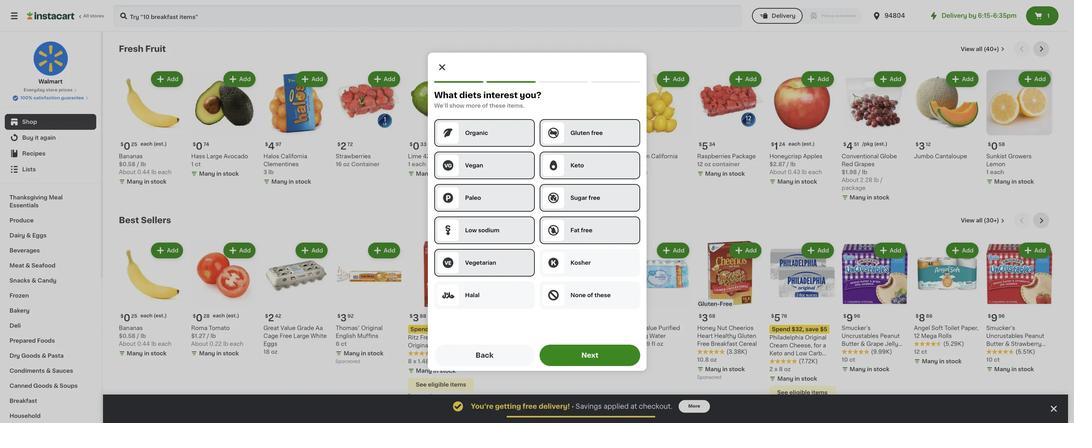 Task type: describe. For each thing, give the bounding box(es) containing it.
peanut for grape
[[881, 334, 900, 339]]

each inside roma tomato $1.27 / lb about 0.22 lb each
[[230, 342, 244, 347]]

vegetarian
[[465, 260, 496, 266]]

$5.63 element
[[625, 311, 691, 325]]

snacks
[[10, 278, 30, 284]]

about inside conventional globe red grapes $1.98 / lb about 2.28 lb / package
[[842, 178, 859, 183]]

/pkg (est.) for $ 4 81
[[574, 142, 599, 147]]

$ inside $ 1 24
[[772, 143, 775, 147]]

bananas $0.58 / lb about 0.44 lb each for 2
[[119, 326, 172, 347]]

•
[[572, 404, 574, 410]]

$ inside $ 0 28
[[193, 314, 196, 319]]

view all (30+) button
[[958, 213, 1009, 229]]

3 for honey nut cheerios heart healthy gluten free breakfast cereal
[[702, 314, 709, 323]]

dairy & eggs
[[10, 233, 47, 239]]

$ 0 58
[[989, 142, 1006, 151]]

low inside 'add your shopping preferences' element
[[465, 228, 477, 233]]

honeycrisp apples $2.87 / lb about 0.43 lb each
[[770, 154, 823, 175]]

3 for spend $20, save $5
[[413, 314, 419, 323]]

(est.) for $0.25 each (estimated) element associated with 4
[[154, 142, 167, 147]]

free for gluten free
[[591, 130, 603, 136]]

keto inside 'add your shopping preferences' element
[[571, 163, 584, 168]]

$ 4 51
[[844, 142, 860, 151]]

$ inside $ 2 42
[[265, 314, 268, 319]]

see eligible items for 3
[[416, 383, 467, 388]]

sunkist
[[987, 154, 1008, 160]]

see for 5
[[778, 391, 789, 396]]

meal
[[49, 195, 63, 201]]

satisfaction
[[33, 96, 60, 100]]

9 for smucker's uncrustables peanut butter & strawberry jam sandwich
[[992, 314, 998, 323]]

sponsored badge image for $ 3 68
[[698, 376, 722, 381]]

large inside great value grade aa cage free large white eggs 18 oz
[[294, 334, 309, 339]]

1 inside sunkist growers lemon 1 each
[[987, 170, 989, 175]]

2 left 72
[[341, 142, 347, 151]]

1 inside product group
[[775, 142, 779, 151]]

original for cheese,
[[806, 335, 827, 341]]

original inside ritz fresh stacks original crackers
[[408, 343, 430, 349]]

walmart link
[[33, 41, 68, 86]]

strawberries
[[336, 154, 371, 160]]

toilet
[[945, 326, 960, 331]]

ct inside the hass large avocado 1 ct
[[195, 162, 201, 168]]

aa
[[316, 326, 323, 331]]

$ inside '$ 5 76'
[[772, 314, 775, 319]]

& left candy
[[32, 278, 36, 284]]

bananas $0.58 / lb about 0.44 lb each for 4
[[119, 154, 172, 175]]

& left 'sauces'
[[46, 369, 51, 374]]

lemons
[[625, 162, 648, 168]]

$0.28 each (estimated) element
[[191, 311, 257, 325]]

philadelphia original cream cheese, for a keto and low carb lifestyle
[[770, 335, 827, 365]]

roma tomato $1.27 / lb about 0.22 lb each
[[191, 326, 244, 347]]

grapes inside sun harvest seedless red grapes $2.18 / lb about 2.4 lb / package
[[493, 162, 514, 168]]

oz inside great value grade aa cage free large white eggs 18 oz
[[271, 350, 278, 355]]

eligible for 5
[[790, 391, 811, 396]]

$ inside $ 3 68
[[699, 314, 702, 319]]

grapes inside conventional globe red grapes $1.98 / lb about 2.28 lb / package
[[855, 162, 875, 167]]

package for $ 4 51
[[842, 186, 866, 191]]

lb inside premium california lemons 2 lb bag
[[630, 170, 636, 175]]

save for 5
[[806, 327, 819, 333]]

thomas'
[[336, 326, 360, 331]]

$20,
[[431, 327, 443, 333]]

snacks & candy link
[[5, 274, 96, 289]]

delivery button
[[752, 8, 803, 24]]

healthy
[[715, 334, 737, 339]]

what
[[434, 91, 458, 99]]

$ 5 76
[[772, 314, 788, 323]]

$ inside the $ 0 58
[[989, 143, 992, 147]]

6
[[336, 342, 340, 347]]

$ inside the $ 3 88
[[410, 314, 413, 319]]

paleo
[[465, 195, 481, 201]]

soft
[[932, 326, 944, 331]]

what diets interest you? we'll show more of these items.
[[434, 91, 542, 108]]

& inside smucker's uncrustables peanut butter & grape jelly sandwich
[[861, 342, 866, 347]]

lb inside halos california clementines 3 lb
[[269, 170, 274, 175]]

free inside great value grade aa cage free large white eggs 18 oz
[[280, 334, 292, 339]]

prepared foods link
[[5, 334, 96, 349]]

organic
[[465, 130, 488, 136]]

each (est.) for $0.25 each (estimated) element associated with 4
[[141, 142, 167, 147]]

5 for $ 5 34
[[702, 142, 709, 151]]

best sellers
[[119, 217, 171, 225]]

low sodium
[[465, 228, 500, 233]]

$1.24 each (estimated) element
[[770, 139, 836, 153]]

treatment tracker modal dialog
[[103, 395, 1069, 424]]

you?
[[520, 91, 542, 99]]

each inside the "honeycrisp apples $2.87 / lb about 0.43 lb each"
[[809, 170, 823, 175]]

view for 0
[[962, 46, 975, 52]]

product group containing 1
[[770, 70, 836, 188]]

jelly
[[886, 342, 899, 347]]

grapes inside green seedless grapes bag $1.98 / lb about 2.43 lb / package
[[599, 154, 619, 160]]

uncrustables for strawberry
[[987, 334, 1024, 339]]

94804 button
[[873, 5, 920, 27]]

frozen link
[[5, 289, 96, 304]]

2 12 ct from the left
[[915, 350, 928, 355]]

$ 3 68
[[699, 314, 716, 323]]

keto inside philadelphia original cream cheese, for a keto and low carb lifestyle
[[770, 351, 783, 357]]

x for 5
[[775, 367, 778, 373]]

12 inside raspberries package 12 oz container
[[698, 162, 704, 167]]

frozen
[[10, 293, 29, 299]]

10 ct for smucker's uncrustables peanut butter & strawberry jam sandwich
[[987, 358, 1001, 363]]

$ 3 92 for thomas' original english muffins
[[338, 314, 354, 323]]

/ inside roma tomato $1.27 / lb about 0.22 lb each
[[207, 334, 209, 339]]

fresh inside ritz fresh stacks original crackers
[[420, 335, 436, 341]]

kosher
[[571, 260, 591, 266]]

everyday store prices link
[[24, 87, 77, 94]]

92 for thomas' original english muffins
[[348, 314, 354, 319]]

delivery!
[[539, 404, 570, 410]]

value for cage
[[281, 326, 296, 331]]

oz inside 16 oz many in stock
[[560, 342, 567, 347]]

2 inside premium california lemons 2 lb bag
[[625, 170, 629, 175]]

each inside 'element'
[[213, 314, 225, 319]]

x for 3
[[413, 359, 417, 365]]

0.44 for 2
[[137, 342, 150, 347]]

16 inside 16 oz many in stock
[[553, 342, 559, 347]]

& inside smucker's uncrustables peanut butter & strawberry jam sandwich
[[1006, 342, 1010, 347]]

canned
[[10, 384, 32, 389]]

2.28
[[861, 178, 873, 183]]

all for 0
[[977, 46, 983, 52]]

premium california lemons 2 lb bag
[[625, 154, 678, 175]]

$ 5 23
[[482, 142, 499, 151]]

1 horizontal spatial sponsored badge image
[[408, 394, 432, 399]]

$1.98 for $ 4 81
[[553, 170, 568, 175]]

soups
[[60, 384, 78, 389]]

hass
[[191, 154, 205, 160]]

halos
[[264, 154, 280, 160]]

81
[[565, 143, 570, 147]]

24
[[780, 143, 786, 147]]

$5 for 5
[[821, 327, 828, 333]]

10 ct for smucker's uncrustables peanut butter & grape jelly sandwich
[[842, 358, 856, 363]]

value for water
[[642, 326, 658, 331]]

$ 8 86
[[916, 314, 933, 323]]

sun
[[481, 154, 491, 160]]

$ inside $ 8 86
[[916, 314, 919, 319]]

service type group
[[752, 8, 863, 24]]

green seedless grapes bag $1.98 / lb about 2.43 lb / package
[[553, 154, 619, 191]]

meat
[[10, 263, 24, 269]]

thanksgiving meal essentials link
[[5, 190, 96, 213]]

these inside 'what diets interest you? we'll show more of these items.'
[[490, 103, 506, 108]]

0 vertical spatial free
[[720, 302, 733, 307]]

walmart logo image
[[33, 41, 68, 76]]

/pkg for $ 4 51
[[863, 142, 874, 147]]

produce link
[[5, 213, 96, 228]]

x inside great value purified drinking water 40 x 16.9 fl oz
[[634, 342, 638, 347]]

oz inside great value purified drinking water 40 x 16.9 fl oz
[[657, 342, 664, 347]]

oz inside raspberries package 12 oz container
[[705, 162, 712, 167]]

each (est.) for $0.28 each (estimated) 'element'
[[213, 314, 239, 319]]

$ 0 25 for 4
[[121, 142, 137, 151]]

stock inside 16 oz many in stock
[[585, 351, 601, 357]]

5 for $ 5 23
[[485, 142, 492, 151]]

container
[[713, 162, 740, 167]]

see eligible items for 5
[[778, 391, 828, 396]]

red inside conventional globe red grapes $1.98 / lb about 2.28 lb / package
[[842, 162, 854, 167]]

none of these
[[571, 293, 611, 298]]

sandwich for grape
[[842, 350, 869, 355]]

2 vertical spatial 8
[[780, 367, 783, 373]]

/pkg for $ 5 23
[[502, 142, 513, 147]]

$ inside $ 0 74
[[193, 143, 196, 147]]

free inside honey nut cheerios heart healthy gluten free breakfast cereal
[[698, 342, 710, 347]]

1 inside button
[[1048, 13, 1050, 19]]

great for great value purified drinking water 40 x 16.9 fl oz
[[625, 326, 641, 331]]

each inside lime 42 1 each
[[412, 162, 426, 167]]

/pkg (est.) for $ 5 23
[[502, 142, 527, 147]]

ritz fresh stacks original crackers
[[408, 335, 456, 349]]

fruit
[[145, 45, 166, 53]]

gluten inside 'add your shopping preferences' element
[[571, 130, 590, 136]]

hass large avocado 1 ct
[[191, 154, 248, 168]]

dairy
[[10, 233, 25, 239]]

(5.51k)
[[1016, 350, 1036, 355]]

many inside 16 oz many in stock
[[561, 351, 577, 357]]

94804
[[885, 13, 906, 19]]

12 inside "$ 3 12"
[[926, 143, 932, 147]]

0 horizontal spatial 8
[[408, 359, 412, 365]]

dry goods & pasta link
[[5, 349, 96, 364]]

4 for $ 4 81
[[558, 142, 564, 151]]

$ 3 88
[[410, 314, 427, 323]]

spend for 5
[[772, 327, 791, 333]]

2.4
[[499, 178, 508, 183]]

(9.99k)
[[872, 350, 893, 355]]

delivery for delivery
[[772, 13, 796, 19]]

(est.) for $4.51 per package (estimated) element
[[875, 142, 888, 147]]

0 horizontal spatial fresh
[[119, 45, 144, 53]]

/ inside the "honeycrisp apples $2.87 / lb about 0.43 lb each"
[[787, 162, 790, 168]]

package inside sun harvest seedless red grapes $2.18 / lb about 2.4 lb / package
[[519, 178, 543, 183]]

gluten-free
[[698, 302, 733, 307]]

none
[[571, 293, 586, 298]]

by
[[969, 13, 977, 19]]

2 x 8 oz
[[770, 367, 791, 373]]

bakery
[[10, 308, 30, 314]]

& left soups
[[54, 384, 58, 389]]

ct inside product group
[[922, 350, 928, 355]]

thomas' original english muffins 6 ct
[[336, 326, 383, 347]]

4 for $ 4 97
[[268, 142, 275, 151]]

$ inside $ 0 33
[[410, 143, 413, 147]]

& left pasta
[[42, 354, 46, 359]]

34
[[709, 143, 716, 147]]

each inside sunkist growers lemon 1 each
[[991, 170, 1005, 175]]

$ 3 92 for premium california lemons
[[627, 142, 643, 151]]

smucker's uncrustables peanut butter & strawberry jam sandwich
[[987, 326, 1045, 355]]

25 for 2
[[131, 314, 137, 319]]

add your shopping preferences element
[[428, 53, 647, 371]]

51
[[854, 143, 860, 147]]

$0.58 for 4
[[119, 162, 136, 167]]

1 12 ct from the left
[[481, 350, 494, 355]]

paper,
[[962, 326, 979, 331]]

essentials
[[10, 203, 39, 209]]

1 vertical spatial these
[[595, 293, 611, 298]]

stacks
[[437, 335, 456, 341]]

0 vertical spatial 8
[[919, 314, 926, 323]]

low inside philadelphia original cream cheese, for a keto and low carb lifestyle
[[796, 351, 808, 357]]

getting
[[495, 404, 521, 410]]

california for halos california clementines 3 lb
[[281, 154, 308, 160]]

lime
[[408, 154, 422, 160]]

best
[[119, 217, 139, 225]]

see eligible items button for 3
[[408, 379, 474, 392]]

10.8
[[698, 358, 709, 363]]

fl
[[652, 342, 656, 347]]

free for fat free
[[581, 228, 593, 233]]

clementines
[[264, 162, 299, 167]]

about inside roma tomato $1.27 / lb about 0.22 lb each
[[191, 342, 208, 347]]

of inside 'what diets interest you? we'll show more of these items.'
[[482, 103, 488, 108]]

$ inside '$ 5 23'
[[482, 143, 485, 147]]

2.43
[[571, 178, 584, 183]]

$ inside $ 4 97
[[265, 143, 268, 147]]

0 inside 'element'
[[196, 314, 203, 323]]

0 horizontal spatial breakfast
[[10, 399, 37, 404]]



Task type: vqa. For each thing, say whether or not it's contained in the screenshot.


Task type: locate. For each thing, give the bounding box(es) containing it.
0 horizontal spatial 10
[[842, 358, 849, 363]]

low down cheese,
[[796, 351, 808, 357]]

great
[[264, 326, 279, 331], [625, 326, 641, 331]]

1 horizontal spatial $5
[[821, 327, 828, 333]]

free up nut on the right bottom of page
[[720, 302, 733, 307]]

$ inside "$ 4 81"
[[555, 143, 558, 147]]

2 10 from the left
[[987, 358, 993, 363]]

package down 2.28
[[842, 186, 866, 191]]

3 for jumbo cantaloupe
[[919, 142, 926, 151]]

0 vertical spatial 16
[[336, 162, 342, 168]]

1 horizontal spatial large
[[294, 334, 309, 339]]

0 horizontal spatial 96
[[854, 314, 861, 319]]

smucker's for smucker's uncrustables peanut butter & grape jelly sandwich
[[842, 326, 871, 331]]

0 vertical spatial 42
[[423, 154, 430, 160]]

large down grade
[[294, 334, 309, 339]]

california for premium california lemons 2 lb bag
[[652, 154, 678, 160]]

& right the meat
[[26, 263, 30, 269]]

bananas $0.58 / lb about 0.44 lb each
[[119, 154, 172, 175], [119, 326, 172, 347]]

1 horizontal spatial grapes
[[599, 154, 619, 160]]

globe
[[881, 154, 898, 160]]

original up for
[[806, 335, 827, 341]]

2 vertical spatial sponsored badge image
[[408, 394, 432, 399]]

of right none on the bottom of the page
[[587, 293, 593, 298]]

guarantee
[[61, 96, 84, 100]]

sandwich down grape
[[842, 350, 869, 355]]

1 bananas $0.58 / lb about 0.44 lb each from the top
[[119, 154, 172, 175]]

smucker's inside smucker's uncrustables peanut butter & grape jelly sandwich
[[842, 326, 871, 331]]

0 vertical spatial bananas $0.58 / lb about 0.44 lb each
[[119, 154, 172, 175]]

see down 2 x 8 oz
[[778, 391, 789, 396]]

package right 2.4 at the top
[[519, 178, 543, 183]]

1 vertical spatial original
[[806, 335, 827, 341]]

all inside popup button
[[977, 46, 983, 52]]

(est.) for $0.25 each (estimated) element related to 2
[[154, 314, 167, 319]]

smucker's inside smucker's uncrustables peanut butter & strawberry jam sandwich
[[987, 326, 1016, 331]]

next
[[582, 353, 599, 359]]

red down conventional
[[842, 162, 854, 167]]

(est.) for $4.81 per package (estimated) element
[[586, 142, 599, 147]]

butter for smucker's uncrustables peanut butter & strawberry jam sandwich
[[987, 342, 1005, 347]]

1 vertical spatial $0.58
[[119, 334, 136, 339]]

great for great value grade aa cage free large white eggs 18 oz
[[264, 326, 279, 331]]

goods inside dry goods & pasta link
[[21, 354, 40, 359]]

0 horizontal spatial large
[[207, 154, 222, 160]]

0 vertical spatial items
[[451, 383, 467, 388]]

$0.25 each (estimated) element for 2
[[119, 311, 185, 325]]

low left sodium at left bottom
[[465, 228, 477, 233]]

1 horizontal spatial 10 ct
[[987, 358, 1001, 363]]

condiments
[[10, 369, 45, 374]]

gluten-
[[698, 302, 720, 307]]

see eligible items down (7.72k)
[[778, 391, 828, 396]]

oz inside "strawberries 16 oz container"
[[343, 162, 350, 168]]

1 vertical spatial items
[[812, 391, 828, 396]]

free inside treatment tracker modal 'dialog'
[[523, 404, 537, 410]]

eggs inside great value grade aa cage free large white eggs 18 oz
[[264, 342, 278, 347]]

1 horizontal spatial 96
[[999, 314, 1006, 319]]

sponsored badge image down 8 x 1.48 oz
[[408, 394, 432, 399]]

1 vertical spatial item carousel region
[[119, 213, 1053, 412]]

2 $0.58 from the top
[[119, 334, 136, 339]]

see eligible items button down "1.48"
[[408, 379, 474, 392]]

42 inside lime 42 1 each
[[423, 154, 430, 160]]

$ 4 81
[[555, 142, 570, 151]]

2 horizontal spatial sponsored badge image
[[698, 376, 722, 381]]

seedless inside sun harvest seedless red grapes $2.18 / lb about 2.4 lb / package
[[516, 154, 541, 160]]

bananas for 2
[[119, 326, 143, 331]]

3 up premium
[[630, 142, 636, 151]]

/pkg right 23
[[502, 142, 513, 147]]

74
[[204, 143, 209, 147]]

more button
[[679, 401, 710, 414]]

we'll
[[434, 103, 448, 108]]

butter inside smucker's uncrustables peanut butter & strawberry jam sandwich
[[987, 342, 1005, 347]]

grapes down $4.81 per package (estimated) element
[[599, 154, 619, 160]]

3 left 88 at the left
[[413, 314, 419, 323]]

1 horizontal spatial /pkg (est.)
[[574, 142, 599, 147]]

42 inside $ 2 42
[[275, 314, 281, 319]]

0 horizontal spatial original
[[361, 326, 383, 331]]

see eligible items button for 5
[[770, 387, 836, 400]]

growers
[[1009, 154, 1032, 160]]

$ 3 12
[[916, 142, 932, 151]]

8 left "1.48"
[[408, 359, 412, 365]]

ritz
[[408, 335, 419, 341]]

2 up cage
[[268, 314, 274, 323]]

2 $ 0 25 from the top
[[121, 314, 137, 323]]

large inside the hass large avocado 1 ct
[[207, 154, 222, 160]]

1 sandwich from the left
[[842, 350, 869, 355]]

1 96 from the left
[[854, 314, 861, 319]]

savings
[[576, 404, 602, 410]]

peanut for strawberry
[[1025, 334, 1045, 339]]

smucker's up grape
[[842, 326, 871, 331]]

$ 3 92 up thomas'
[[338, 314, 354, 323]]

1 item carousel region from the top
[[119, 41, 1053, 207]]

see eligible items button
[[408, 379, 474, 392], [770, 387, 836, 400]]

bag
[[553, 162, 564, 167]]

these down interest
[[490, 103, 506, 108]]

keto
[[571, 163, 584, 168], [770, 351, 783, 357]]

$1.98 for $ 4 51
[[842, 170, 858, 175]]

$ inside "$ 3 12"
[[916, 143, 919, 147]]

0 horizontal spatial keto
[[571, 163, 584, 168]]

0 horizontal spatial seedless
[[516, 154, 541, 160]]

keto down cream
[[770, 351, 783, 357]]

25 for 4
[[131, 143, 137, 147]]

0 vertical spatial see eligible items
[[416, 383, 467, 388]]

1 horizontal spatial 92
[[637, 143, 643, 147]]

1 0.44 from the top
[[137, 170, 150, 175]]

white
[[311, 334, 327, 339]]

peanut inside smucker's uncrustables peanut butter & grape jelly sandwich
[[881, 334, 900, 339]]

2 9 from the left
[[992, 314, 998, 323]]

seedless down $4.81 per package (estimated) element
[[572, 154, 597, 160]]

each (est.) for $0.25 each (estimated) element related to 2
[[141, 314, 167, 319]]

1 vertical spatial breakfast
[[10, 399, 37, 404]]

1 red from the left
[[842, 162, 854, 167]]

more
[[466, 103, 481, 108]]

4 left 51
[[847, 142, 854, 151]]

96 up smucker's uncrustables peanut butter & strawberry jam sandwich
[[999, 314, 1006, 319]]

everyday store prices
[[24, 88, 73, 92]]

4 left 81
[[558, 142, 564, 151]]

1 inside lime 42 1 each
[[408, 162, 411, 167]]

1 vertical spatial of
[[587, 293, 593, 298]]

water
[[650, 334, 666, 339]]

premium
[[625, 154, 650, 160]]

$1.98 inside conventional globe red grapes $1.98 / lb about 2.28 lb / package
[[842, 170, 858, 175]]

1 /pkg from the left
[[574, 142, 585, 147]]

/pkg (est.) for $ 4 51
[[863, 142, 888, 147]]

0 horizontal spatial 9
[[847, 314, 854, 323]]

1 horizontal spatial smucker's
[[987, 326, 1016, 331]]

1 vertical spatial goods
[[33, 384, 52, 389]]

each (est.) for $1.24 each (estimated) element
[[789, 142, 815, 147]]

view for 9
[[962, 218, 975, 224]]

/pkg for $ 4 81
[[574, 142, 585, 147]]

2 horizontal spatial free
[[720, 302, 733, 307]]

bananas for 4
[[119, 154, 143, 160]]

2 view from the top
[[962, 218, 975, 224]]

3 left the 68
[[702, 314, 709, 323]]

0 horizontal spatial $ 9 96
[[844, 314, 861, 323]]

2 horizontal spatial /pkg
[[863, 142, 874, 147]]

42 up cage
[[275, 314, 281, 319]]

2 10 ct from the left
[[987, 358, 1001, 363]]

peanut up jelly
[[881, 334, 900, 339]]

value inside great value grade aa cage free large white eggs 18 oz
[[281, 326, 296, 331]]

x down lifestyle at bottom
[[775, 367, 778, 373]]

0 vertical spatial keto
[[571, 163, 584, 168]]

all
[[977, 46, 983, 52], [977, 218, 983, 224]]

5 left 34
[[702, 142, 709, 151]]

2 item carousel region from the top
[[119, 213, 1053, 412]]

96 for smucker's uncrustables peanut butter & strawberry jam sandwich
[[999, 314, 1006, 319]]

spend for 3
[[411, 327, 429, 333]]

1 view from the top
[[962, 46, 975, 52]]

0 horizontal spatial items
[[451, 383, 467, 388]]

x left "1.48"
[[413, 359, 417, 365]]

& left grape
[[861, 342, 866, 347]]

68
[[709, 314, 716, 319]]

condiments & sauces link
[[5, 364, 96, 379]]

2 96 from the left
[[999, 314, 1006, 319]]

1 horizontal spatial eligible
[[790, 391, 811, 396]]

breakfast up household
[[10, 399, 37, 404]]

red inside sun harvest seedless red grapes $2.18 / lb about 2.4 lb / package
[[481, 162, 492, 168]]

$4.51 per package (estimated) element
[[842, 139, 908, 153]]

0 vertical spatial bananas
[[119, 154, 143, 160]]

1 $0.25 each (estimated) element from the top
[[119, 139, 185, 153]]

view left (40+)
[[962, 46, 975, 52]]

1 $1.98 from the left
[[553, 170, 568, 175]]

1 vertical spatial sponsored badge image
[[698, 376, 722, 381]]

sellers
[[141, 217, 171, 225]]

/pkg (est.) down gluten free
[[574, 142, 599, 147]]

/pkg (est.) inside $4.51 per package (estimated) element
[[863, 142, 888, 147]]

free right getting
[[523, 404, 537, 410]]

12
[[926, 143, 932, 147], [698, 162, 704, 167], [915, 334, 920, 339], [481, 350, 487, 355], [915, 350, 921, 355]]

goods down prepared foods on the left bottom
[[21, 354, 40, 359]]

sandwich inside smucker's uncrustables peanut butter & strawberry jam sandwich
[[1001, 350, 1028, 355]]

8
[[919, 314, 926, 323], [408, 359, 412, 365], [780, 367, 783, 373]]

12 inside angel soft toilet paper, 12 mega rolls
[[915, 334, 920, 339]]

free down heart
[[698, 342, 710, 347]]

0.43
[[788, 170, 801, 175]]

10 down jam
[[987, 358, 993, 363]]

2 horizontal spatial x
[[775, 367, 778, 373]]

foods
[[37, 339, 55, 344]]

items for 3
[[451, 383, 467, 388]]

1 bananas from the top
[[119, 154, 143, 160]]

2 $ 9 96 from the left
[[989, 314, 1006, 323]]

10 for smucker's uncrustables peanut butter & grape jelly sandwich
[[842, 358, 849, 363]]

keto up 2.43
[[571, 163, 584, 168]]

view inside popup button
[[962, 46, 975, 52]]

condiments & sauces
[[10, 369, 73, 374]]

free right fat on the bottom
[[581, 228, 593, 233]]

10 ct down jam
[[987, 358, 1001, 363]]

0 horizontal spatial gluten
[[571, 130, 590, 136]]

delivery for delivery by 6:15-6:35pm
[[942, 13, 968, 19]]

0 horizontal spatial /pkg (est.)
[[502, 142, 527, 147]]

1 inside the hass large avocado 1 ct
[[191, 162, 194, 168]]

$5 right $20,
[[459, 327, 466, 333]]

42
[[423, 154, 430, 160], [275, 314, 281, 319]]

california inside premium california lemons 2 lb bag
[[652, 154, 678, 160]]

$0.25 each (estimated) element for 4
[[119, 139, 185, 153]]

1 horizontal spatial sandwich
[[1001, 350, 1028, 355]]

sunkist growers lemon 1 each
[[987, 154, 1032, 175]]

grade
[[297, 326, 314, 331]]

strawberry
[[1012, 342, 1042, 347]]

1 $0.58 from the top
[[119, 162, 136, 167]]

product group containing 8
[[915, 242, 981, 368]]

6:15-
[[979, 13, 994, 19]]

1 horizontal spatial 8
[[780, 367, 783, 373]]

value up water
[[642, 326, 658, 331]]

0 vertical spatial see
[[416, 383, 427, 388]]

$ 9 96 for smucker's uncrustables peanut butter & grape jelly sandwich
[[844, 314, 861, 323]]

2 peanut from the left
[[1025, 334, 1045, 339]]

$1.98 down conventional
[[842, 170, 858, 175]]

dry
[[10, 354, 20, 359]]

0 horizontal spatial grapes
[[493, 162, 514, 168]]

uncrustables for grape
[[842, 334, 879, 339]]

breakfast inside honey nut cheerios heart healthy gluten free breakfast cereal
[[711, 342, 738, 347]]

fresh fruit
[[119, 45, 166, 53]]

0 vertical spatial $0.58
[[119, 162, 136, 167]]

all left (40+)
[[977, 46, 983, 52]]

(30+)
[[985, 218, 1000, 224]]

1 horizontal spatial low
[[796, 351, 808, 357]]

2 /pkg (est.) from the left
[[863, 142, 888, 147]]

/pkg inside $5.23 per package (estimated) element
[[502, 142, 513, 147]]

add button
[[152, 72, 183, 86], [224, 72, 255, 86], [297, 72, 327, 86], [369, 72, 400, 86], [441, 72, 472, 86], [514, 72, 544, 86], [586, 72, 617, 86], [658, 72, 689, 86], [731, 72, 761, 86], [803, 72, 834, 86], [875, 72, 906, 86], [948, 72, 978, 86], [1020, 72, 1051, 86], [152, 244, 183, 258], [224, 244, 255, 258], [297, 244, 327, 258], [369, 244, 400, 258], [441, 244, 472, 258], [514, 244, 544, 258], [586, 244, 617, 258], [658, 244, 689, 258], [731, 244, 761, 258], [803, 244, 834, 258], [875, 244, 906, 258], [948, 244, 978, 258], [1020, 244, 1051, 258]]

1 25 from the top
[[131, 143, 137, 147]]

0 horizontal spatial eggs
[[32, 233, 47, 239]]

0 vertical spatial these
[[490, 103, 506, 108]]

uncrustables inside smucker's uncrustables peanut butter & strawberry jam sandwich
[[987, 334, 1024, 339]]

0 horizontal spatial eligible
[[428, 383, 449, 388]]

1 butter from the left
[[842, 342, 860, 347]]

1 smucker's from the left
[[842, 326, 871, 331]]

0 horizontal spatial save
[[444, 327, 458, 333]]

3 for thomas' original english muffins
[[341, 314, 347, 323]]

92 for premium california lemons
[[637, 143, 643, 147]]

delivery inside button
[[772, 13, 796, 19]]

1 all from the top
[[977, 46, 983, 52]]

all stores link
[[27, 5, 105, 27]]

2 save from the left
[[806, 327, 819, 333]]

package down 2.43
[[553, 186, 577, 191]]

original down ritz
[[408, 343, 430, 349]]

(est.) inside $0.28 each (estimated) 'element'
[[226, 314, 239, 319]]

lists link
[[5, 162, 96, 178]]

$ 3 92
[[627, 142, 643, 151], [338, 314, 354, 323]]

$ 0 25 for 2
[[121, 314, 137, 323]]

view inside popup button
[[962, 218, 975, 224]]

in inside 16 oz many in stock
[[578, 351, 583, 357]]

1 seedless from the left
[[572, 154, 597, 160]]

see eligible items button down (7.72k)
[[770, 387, 836, 400]]

free for sugar free
[[589, 195, 600, 201]]

92 up premium
[[637, 143, 643, 147]]

6:35pm
[[994, 13, 1017, 19]]

save for 3
[[444, 327, 458, 333]]

0 vertical spatial goods
[[21, 354, 40, 359]]

smucker's for smucker's uncrustables peanut butter & strawberry jam sandwich
[[987, 326, 1016, 331]]

3 down "halos"
[[264, 170, 267, 175]]

eligible for 3
[[428, 383, 449, 388]]

rolls
[[939, 334, 953, 339]]

1 horizontal spatial of
[[587, 293, 593, 298]]

1 horizontal spatial free
[[698, 342, 710, 347]]

3 for premium california lemons
[[630, 142, 636, 151]]

0 horizontal spatial $ 3 92
[[338, 314, 354, 323]]

spend $32, save $5
[[772, 327, 828, 333]]

1 horizontal spatial items
[[812, 391, 828, 396]]

1 4 from the left
[[268, 142, 275, 151]]

package inside green seedless grapes bag $1.98 / lb about 2.43 lb / package
[[553, 186, 577, 191]]

1 10 ct from the left
[[842, 358, 856, 363]]

all for 9
[[977, 218, 983, 224]]

2 sandwich from the left
[[1001, 350, 1028, 355]]

8 left 86
[[919, 314, 926, 323]]

1 vertical spatial $ 3 92
[[338, 314, 354, 323]]

2 smucker's from the left
[[987, 326, 1016, 331]]

4 for $ 4 51
[[847, 142, 854, 151]]

item carousel region
[[119, 41, 1053, 207], [119, 213, 1053, 412]]

goods for dry
[[21, 354, 40, 359]]

eligible down "1.48"
[[428, 383, 449, 388]]

goods inside canned goods & soups link
[[33, 384, 52, 389]]

2 horizontal spatial package
[[842, 186, 866, 191]]

9 up smucker's uncrustables peanut butter & strawberry jam sandwich
[[992, 314, 998, 323]]

0 vertical spatial eggs
[[32, 233, 47, 239]]

18
[[264, 350, 270, 355]]

1 vertical spatial see
[[778, 391, 789, 396]]

original
[[361, 326, 383, 331], [806, 335, 827, 341], [408, 343, 430, 349]]

cereal
[[739, 342, 758, 347]]

original for muffins
[[361, 326, 383, 331]]

1 vertical spatial see eligible items
[[778, 391, 828, 396]]

1 horizontal spatial $ 3 92
[[627, 142, 643, 151]]

it
[[35, 135, 39, 141]]

1 peanut from the left
[[881, 334, 900, 339]]

2 bananas from the top
[[119, 326, 143, 331]]

items for 5
[[812, 391, 828, 396]]

$1.98 inside green seedless grapes bag $1.98 / lb about 2.43 lb / package
[[553, 170, 568, 175]]

seedless inside green seedless grapes bag $1.98 / lb about 2.43 lb / package
[[572, 154, 597, 160]]

value left grade
[[281, 326, 296, 331]]

1 spend from the left
[[411, 327, 429, 333]]

2 all from the top
[[977, 218, 983, 224]]

2 $1.98 from the left
[[842, 170, 858, 175]]

1 horizontal spatial 5
[[702, 142, 709, 151]]

2 25 from the top
[[131, 314, 137, 319]]

butter left grape
[[842, 342, 860, 347]]

1 vertical spatial fresh
[[420, 335, 436, 341]]

92 up thomas'
[[348, 314, 354, 319]]

/pkg (est.) inside $4.81 per package (estimated) element
[[574, 142, 599, 147]]

value inside great value purified drinking water 40 x 16.9 fl oz
[[642, 326, 658, 331]]

2 $0.25 each (estimated) element from the top
[[119, 311, 185, 325]]

2 butter from the left
[[987, 342, 1005, 347]]

lists
[[22, 167, 36, 172]]

96 for smucker's uncrustables peanut butter & grape jelly sandwich
[[854, 314, 861, 319]]

butter for smucker's uncrustables peanut butter & grape jelly sandwich
[[842, 342, 860, 347]]

0 horizontal spatial /pkg
[[502, 142, 513, 147]]

great inside great value purified drinking water 40 x 16.9 fl oz
[[625, 326, 641, 331]]

instacart logo image
[[27, 11, 75, 21]]

1
[[1048, 13, 1050, 19], [775, 142, 779, 151], [408, 162, 411, 167], [191, 162, 194, 168], [987, 170, 989, 175]]

sandwich inside smucker's uncrustables peanut butter & grape jelly sandwich
[[842, 350, 869, 355]]

spend up ritz
[[411, 327, 429, 333]]

of right more
[[482, 103, 488, 108]]

/pkg right 81
[[574, 142, 585, 147]]

2 spend from the left
[[772, 327, 791, 333]]

$5.23 per package (estimated) element
[[481, 139, 547, 153]]

buy it again link
[[5, 130, 96, 146]]

0 horizontal spatial red
[[481, 162, 492, 168]]

(est.) for $1.24 each (estimated) element
[[802, 142, 815, 147]]

9 up smucker's uncrustables peanut butter & grape jelly sandwich
[[847, 314, 854, 323]]

$ 9 96 up smucker's uncrustables peanut butter & strawberry jam sandwich
[[989, 314, 1006, 323]]

0.22
[[210, 342, 222, 347]]

value
[[281, 326, 296, 331], [642, 326, 658, 331]]

2 horizontal spatial 5
[[775, 314, 781, 323]]

everyday
[[24, 88, 45, 92]]

2 bananas $0.58 / lb about 0.44 lb each from the top
[[119, 326, 172, 347]]

1 horizontal spatial breakfast
[[711, 342, 738, 347]]

sandwich for strawberry
[[1001, 350, 1028, 355]]

0 horizontal spatial these
[[490, 103, 506, 108]]

2 0.44 from the top
[[137, 342, 150, 347]]

many
[[416, 171, 432, 177], [706, 171, 722, 177], [199, 171, 215, 177], [127, 179, 143, 185], [272, 179, 288, 185], [778, 179, 794, 185], [995, 179, 1011, 185], [561, 195, 577, 201], [850, 195, 866, 201], [127, 351, 143, 357], [561, 351, 577, 357], [199, 351, 215, 357], [344, 351, 360, 357], [489, 359, 505, 365], [923, 359, 939, 365], [706, 367, 722, 373], [850, 367, 866, 373], [995, 367, 1011, 373], [416, 369, 432, 374], [778, 377, 794, 382]]

$5 for 3
[[459, 327, 466, 333]]

2 seedless from the left
[[516, 154, 541, 160]]

1 horizontal spatial seedless
[[572, 154, 597, 160]]

butter inside smucker's uncrustables peanut butter & grape jelly sandwich
[[842, 342, 860, 347]]

$0.25 each (estimated) element
[[119, 139, 185, 153], [119, 311, 185, 325]]

ct inside thomas' original english muffins 6 ct
[[341, 342, 347, 347]]

spend up philadelphia
[[772, 327, 791, 333]]

meat & seafood link
[[5, 259, 96, 274]]

see for 3
[[416, 383, 427, 388]]

about inside the "honeycrisp apples $2.87 / lb about 0.43 lb each"
[[770, 170, 787, 175]]

$ inside "$ 5 34"
[[699, 143, 702, 147]]

2 great from the left
[[625, 326, 641, 331]]

None search field
[[113, 5, 742, 27]]

each (est.) inside $0.28 each (estimated) 'element'
[[213, 314, 239, 319]]

save
[[444, 327, 458, 333], [806, 327, 819, 333]]

0 vertical spatial 25
[[131, 143, 137, 147]]

eggs down cage
[[264, 342, 278, 347]]

recipes link
[[5, 146, 96, 162]]

grapes down harvest
[[493, 162, 514, 168]]

0 horizontal spatial see eligible items
[[416, 383, 467, 388]]

uncrustables up jam
[[987, 334, 1024, 339]]

main content containing 0
[[103, 32, 1069, 424]]

large down 74
[[207, 154, 222, 160]]

1 horizontal spatial /pkg
[[574, 142, 585, 147]]

interest
[[484, 91, 518, 99]]

each (est.)
[[141, 142, 167, 147], [789, 142, 815, 147], [141, 314, 167, 319], [213, 314, 239, 319]]

0 horizontal spatial uncrustables
[[842, 334, 879, 339]]

1 horizontal spatial see eligible items
[[778, 391, 828, 396]]

1 california from the left
[[281, 154, 308, 160]]

(est.) inside $4.81 per package (estimated) element
[[586, 142, 599, 147]]

2 red from the left
[[481, 162, 492, 168]]

raspberries
[[698, 154, 731, 160]]

16 right (7.53k)
[[553, 342, 559, 347]]

9
[[847, 314, 854, 323], [992, 314, 998, 323]]

save right $32,
[[806, 327, 819, 333]]

0 horizontal spatial value
[[281, 326, 296, 331]]

$ 9 96 for smucker's uncrustables peanut butter & strawberry jam sandwich
[[989, 314, 1006, 323]]

apples
[[804, 154, 823, 160]]

0.44 for 4
[[137, 170, 150, 175]]

$5 up a
[[821, 327, 828, 333]]

(est.) for $0.28 each (estimated) 'element'
[[226, 314, 239, 319]]

1 horizontal spatial package
[[553, 186, 577, 191]]

3 4 from the left
[[847, 142, 854, 151]]

2 horizontal spatial 8
[[919, 314, 926, 323]]

88
[[420, 314, 427, 319]]

view left (30+)
[[962, 218, 975, 224]]

0 vertical spatial $0.25 each (estimated) element
[[119, 139, 185, 153]]

2 vertical spatial free
[[698, 342, 710, 347]]

& left strawberry
[[1006, 342, 1010, 347]]

gluten inside honey nut cheerios heart healthy gluten free breakfast cereal
[[738, 334, 757, 339]]

10 ct down smucker's uncrustables peanut butter & grape jelly sandwich
[[842, 358, 856, 363]]

/pkg inside $4.51 per package (estimated) element
[[863, 142, 874, 147]]

green
[[553, 154, 570, 160]]

gluten up $4.81 per package (estimated) element
[[571, 130, 590, 136]]

(est.) inside $5.23 per package (estimated) element
[[514, 142, 527, 147]]

sponsored badge image for $ 3 92
[[336, 360, 360, 365]]

conventional globe red grapes $1.98 / lb about 2.28 lb / package
[[842, 154, 898, 191]]

product group
[[119, 70, 185, 188], [191, 70, 257, 180], [264, 70, 330, 188], [336, 70, 402, 169], [408, 70, 474, 180], [481, 70, 547, 196], [553, 70, 619, 204], [625, 70, 691, 177], [698, 70, 764, 180], [770, 70, 836, 188], [842, 70, 908, 204], [915, 70, 981, 161], [987, 70, 1053, 188], [119, 242, 185, 360], [191, 242, 257, 360], [264, 242, 330, 356], [336, 242, 402, 367], [408, 242, 474, 401], [481, 242, 547, 368], [553, 242, 619, 360], [625, 242, 691, 348], [698, 242, 764, 383], [770, 242, 836, 409], [842, 242, 908, 375], [915, 242, 981, 368], [987, 242, 1053, 375]]

3 /pkg (est.) from the left
[[502, 142, 527, 147]]

carb
[[809, 351, 823, 357]]

items down (7.72k)
[[812, 391, 828, 396]]

(est.) for $5.23 per package (estimated) element
[[514, 142, 527, 147]]

free right cage
[[280, 334, 292, 339]]

$ inside $ 4 51
[[844, 143, 847, 147]]

sponsored badge image
[[336, 360, 360, 365], [698, 376, 722, 381], [408, 394, 432, 399]]

2 horizontal spatial original
[[806, 335, 827, 341]]

3 /pkg from the left
[[502, 142, 513, 147]]

1 $ 9 96 from the left
[[844, 314, 861, 323]]

$1.98
[[553, 170, 568, 175], [842, 170, 858, 175]]

$4.81 per package (estimated) element
[[553, 139, 619, 153]]

eggs down produce link
[[32, 233, 47, 239]]

10 for smucker's uncrustables peanut butter & strawberry jam sandwich
[[987, 358, 993, 363]]

all left (30+)
[[977, 218, 983, 224]]

8 x 1.48 oz
[[408, 359, 438, 365]]

2
[[341, 142, 347, 151], [625, 170, 629, 175], [268, 314, 274, 323], [770, 367, 774, 373]]

1 horizontal spatial original
[[408, 343, 430, 349]]

original inside thomas' original english muffins 6 ct
[[361, 326, 383, 331]]

1 horizontal spatial eggs
[[264, 342, 278, 347]]

1 horizontal spatial $1.98
[[842, 170, 858, 175]]

$ 0 25
[[121, 142, 137, 151], [121, 314, 137, 323]]

thanksgiving meal essentials
[[10, 195, 63, 209]]

100% satisfaction guarantee button
[[12, 94, 89, 101]]

72
[[347, 143, 353, 147]]

1 horizontal spatial uncrustables
[[987, 334, 1024, 339]]

16 inside "strawberries 16 oz container"
[[336, 162, 342, 168]]

$ inside "$ 2 72"
[[338, 143, 341, 147]]

buy
[[22, 135, 33, 141]]

1 $5 from the left
[[459, 327, 466, 333]]

(105)
[[438, 351, 452, 357]]

(est.) inside $4.51 per package (estimated) element
[[875, 142, 888, 147]]

2 $5 from the left
[[821, 327, 828, 333]]

1 horizontal spatial delivery
[[942, 13, 968, 19]]

about inside sun harvest seedless red grapes $2.18 / lb about 2.4 lb / package
[[481, 178, 498, 183]]

shop link
[[5, 114, 96, 130]]

9 for smucker's uncrustables peanut butter & grape jelly sandwich
[[847, 314, 854, 323]]

1 uncrustables from the left
[[842, 334, 879, 339]]

goods for canned
[[33, 384, 52, 389]]

about inside green seedless grapes bag $1.98 / lb about 2.43 lb / package
[[553, 178, 570, 183]]

1 vertical spatial low
[[796, 351, 808, 357]]

0 horizontal spatial x
[[413, 359, 417, 365]]

2 value from the left
[[642, 326, 658, 331]]

peanut inside smucker's uncrustables peanut butter & strawberry jam sandwich
[[1025, 334, 1045, 339]]

0 vertical spatial 0.44
[[137, 170, 150, 175]]

you're
[[471, 404, 494, 410]]

1 horizontal spatial spend
[[772, 327, 791, 333]]

0 vertical spatial original
[[361, 326, 383, 331]]

2 4 from the left
[[558, 142, 564, 151]]

smucker's
[[842, 326, 871, 331], [987, 326, 1016, 331]]

great inside great value grade aa cage free large white eggs 18 oz
[[264, 326, 279, 331]]

0 horizontal spatial 16
[[336, 162, 342, 168]]

beverages
[[10, 248, 40, 254]]

$0.58 for 2
[[119, 334, 136, 339]]

0 horizontal spatial delivery
[[772, 13, 796, 19]]

delivery
[[942, 13, 968, 19], [772, 13, 796, 19]]

angel
[[915, 326, 931, 331]]

5 left 23
[[485, 142, 492, 151]]

3 inside halos california clementines 3 lb
[[264, 170, 267, 175]]

butter up jam
[[987, 342, 1005, 347]]

2 california from the left
[[652, 154, 678, 160]]

1 value from the left
[[281, 326, 296, 331]]

(40+)
[[985, 46, 1000, 52]]

each (est.) inside $1.24 each (estimated) element
[[789, 142, 815, 147]]

2 uncrustables from the left
[[987, 334, 1024, 339]]

1 great from the left
[[264, 326, 279, 331]]

10 down smucker's uncrustables peanut butter & grape jelly sandwich
[[842, 358, 849, 363]]

see down 8 x 1.48 oz
[[416, 383, 427, 388]]

raspberries package 12 oz container
[[698, 154, 756, 167]]

honey nut cheerios heart healthy gluten free breakfast cereal
[[698, 326, 758, 347]]

uncrustables up grape
[[842, 334, 879, 339]]

1 9 from the left
[[847, 314, 854, 323]]

buy it again
[[22, 135, 56, 141]]

see eligible items down "1.48"
[[416, 383, 467, 388]]

0 horizontal spatial 12 ct
[[481, 350, 494, 355]]

1 $ 0 25 from the top
[[121, 142, 137, 151]]

california inside halos california clementines 3 lb
[[281, 154, 308, 160]]

save up stacks
[[444, 327, 458, 333]]

& right dairy in the left bottom of the page
[[26, 233, 31, 239]]

5 for $ 5 76
[[775, 314, 781, 323]]

$1.98 down bag
[[553, 170, 568, 175]]

all inside popup button
[[977, 218, 983, 224]]

great value grade aa cage free large white eggs 18 oz
[[264, 326, 327, 355]]

package inside conventional globe red grapes $1.98 / lb about 2.28 lb / package
[[842, 186, 866, 191]]

1 10 from the left
[[842, 358, 849, 363]]

2 /pkg from the left
[[863, 142, 874, 147]]

package for $ 4 81
[[553, 186, 577, 191]]

1 save from the left
[[444, 327, 458, 333]]

deli link
[[5, 319, 96, 334]]

1 horizontal spatial x
[[634, 342, 638, 347]]

16 down strawberries on the top
[[336, 162, 342, 168]]

these right none on the bottom of the page
[[595, 293, 611, 298]]

sponsored badge image down 6
[[336, 360, 360, 365]]

2 down lifestyle at bottom
[[770, 367, 774, 373]]

bakery link
[[5, 304, 96, 319]]

0 vertical spatial large
[[207, 154, 222, 160]]

sponsored badge image down 10.8 oz at the right bottom of the page
[[698, 376, 722, 381]]

1 /pkg (est.) from the left
[[574, 142, 599, 147]]

1 vertical spatial bananas $0.58 / lb about 0.44 lb each
[[119, 326, 172, 347]]

main content
[[103, 32, 1069, 424]]



